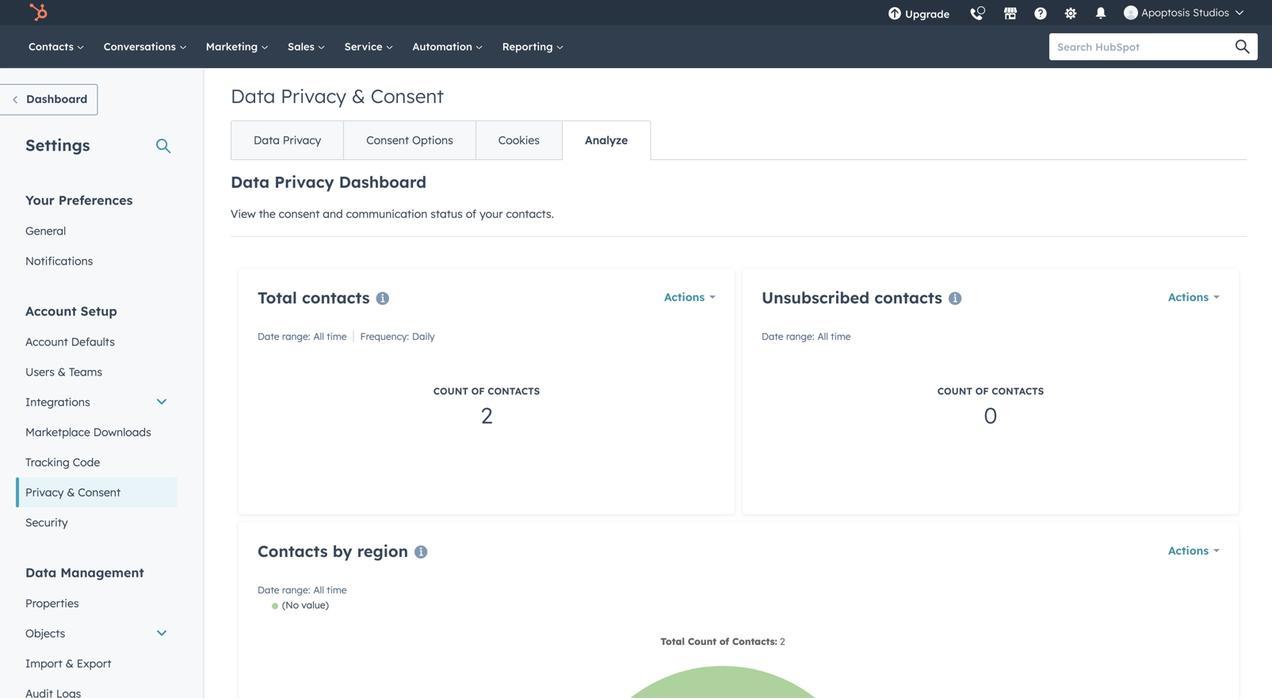 Task type: vqa. For each thing, say whether or not it's contained in the screenshot.
Count of Contacts 0
yes



Task type: describe. For each thing, give the bounding box(es) containing it.
Search HubSpot search field
[[1050, 33, 1244, 60]]

preferences
[[58, 192, 133, 208]]

privacy & consent link
[[16, 478, 178, 508]]

marketing link
[[196, 25, 278, 68]]

& for consent
[[67, 486, 75, 499]]

contacts inside count of contacts 2
[[488, 385, 540, 397]]

& for export
[[66, 657, 74, 671]]

total
[[258, 288, 297, 308]]

0
[[984, 402, 998, 429]]

options
[[412, 133, 453, 147]]

help image
[[1034, 7, 1048, 21]]

service
[[345, 40, 386, 53]]

contacts by region
[[258, 541, 408, 561]]

analyze
[[585, 133, 628, 147]]

search image
[[1236, 40, 1250, 54]]

consent options link
[[343, 121, 475, 159]]

count of contacts 0
[[938, 385, 1044, 429]]

0 vertical spatial dashboard
[[26, 92, 87, 106]]

integrations button
[[16, 387, 178, 417]]

data privacy dashboard
[[231, 172, 427, 192]]

contacts inside 'link'
[[29, 40, 77, 53]]

objects button
[[16, 619, 178, 649]]

users
[[25, 365, 55, 379]]

import
[[25, 657, 63, 671]]

marketplace downloads
[[25, 425, 151, 439]]

date down contacts by region
[[258, 584, 279, 596]]

notifications
[[25, 254, 93, 268]]

defaults
[[71, 335, 115, 349]]

dashboard link
[[0, 84, 98, 115]]

account for account setup
[[25, 303, 77, 319]]

reporting link
[[493, 25, 574, 68]]

security
[[25, 516, 68, 530]]

import & export link
[[16, 649, 178, 679]]

count for 0
[[938, 385, 973, 397]]

all for daily
[[313, 331, 324, 342]]

time down contacts by region
[[327, 584, 347, 596]]

time for 0
[[831, 331, 851, 342]]

account defaults link
[[16, 327, 178, 357]]

notifications button
[[1088, 0, 1115, 25]]

interactive chart image
[[258, 599, 1220, 698]]

frequency: daily
[[360, 331, 435, 342]]

apoptosis studios button
[[1115, 0, 1253, 25]]

time for daily
[[327, 331, 347, 342]]

status
[[431, 207, 463, 221]]

marketplace
[[25, 425, 90, 439]]

navigation containing data privacy
[[231, 120, 651, 160]]

cookies
[[498, 133, 540, 147]]

analyze link
[[562, 121, 650, 159]]

unsubscribed
[[762, 288, 870, 308]]

by
[[333, 541, 352, 561]]

calling icon button
[[963, 2, 990, 25]]

of for 0
[[976, 385, 989, 397]]

search button
[[1228, 33, 1258, 60]]

date range: all time for daily
[[258, 331, 347, 342]]

range: down contacts by region
[[282, 584, 310, 596]]

2
[[481, 402, 493, 429]]

integrations
[[25, 395, 90, 409]]

tara schultz image
[[1124, 6, 1139, 20]]

conversations
[[104, 40, 179, 53]]

date range: all time for 0
[[762, 331, 851, 342]]

your
[[25, 192, 55, 208]]

consent inside account setup element
[[78, 486, 121, 499]]

settings
[[25, 135, 90, 155]]

upgrade
[[905, 8, 950, 21]]

data privacy & consent
[[231, 84, 444, 108]]

users & teams
[[25, 365, 102, 379]]

contacts left by
[[258, 541, 328, 561]]

hubspot link
[[19, 3, 59, 22]]

sales
[[288, 40, 318, 53]]

apoptosis studios
[[1142, 6, 1230, 19]]

calling icon image
[[970, 8, 984, 22]]

view the consent and communication status of your contacts.
[[231, 207, 554, 221]]

1 vertical spatial consent
[[366, 133, 409, 147]]

downloads
[[93, 425, 151, 439]]

of left your at left top
[[466, 207, 477, 221]]

account setup element
[[16, 302, 178, 538]]

service link
[[335, 25, 403, 68]]

reporting
[[502, 40, 556, 53]]

data for data privacy
[[254, 133, 280, 147]]

your preferences
[[25, 192, 133, 208]]

management
[[60, 565, 144, 581]]

actions button for 2
[[664, 286, 716, 308]]

your
[[480, 207, 503, 221]]

general link
[[16, 216, 178, 246]]

actions for 0
[[1168, 290, 1209, 304]]

properties link
[[16, 589, 178, 619]]

contacts inside count of contacts 0
[[992, 385, 1044, 397]]

marketplace downloads link
[[16, 417, 178, 447]]

account defaults
[[25, 335, 115, 349]]

general
[[25, 224, 66, 238]]



Task type: locate. For each thing, give the bounding box(es) containing it.
actions button for 0
[[1168, 286, 1220, 308]]

dashboard
[[26, 92, 87, 106], [339, 172, 427, 192]]

& right users
[[58, 365, 66, 379]]

marketplaces button
[[994, 0, 1028, 25]]

data inside navigation
[[254, 133, 280, 147]]

daily
[[412, 331, 435, 342]]

count inside count of contacts 0
[[938, 385, 973, 397]]

1 contacts from the left
[[302, 288, 370, 308]]

privacy up the security
[[25, 486, 64, 499]]

total contacts
[[258, 288, 370, 308]]

contacts.
[[506, 207, 554, 221]]

range: for daily
[[282, 331, 310, 342]]

all
[[313, 331, 324, 342], [818, 331, 828, 342], [313, 584, 324, 596]]

0 horizontal spatial contacts
[[302, 288, 370, 308]]

objects
[[25, 627, 65, 641]]

1 horizontal spatial dashboard
[[339, 172, 427, 192]]

privacy
[[281, 84, 346, 108], [283, 133, 321, 147], [274, 172, 334, 192], [25, 486, 64, 499]]

communication
[[346, 207, 428, 221]]

data up properties
[[25, 565, 57, 581]]

unsubscribed contacts
[[762, 288, 943, 308]]

privacy & consent
[[25, 486, 121, 499]]

account setup
[[25, 303, 117, 319]]

privacy inside account setup element
[[25, 486, 64, 499]]

notifications link
[[16, 246, 178, 276]]

settings image
[[1064, 7, 1078, 21]]

time
[[327, 331, 347, 342], [831, 331, 851, 342], [327, 584, 347, 596]]

automation
[[413, 40, 475, 53]]

& down tracking code
[[67, 486, 75, 499]]

privacy up consent
[[274, 172, 334, 192]]

all down the unsubscribed
[[818, 331, 828, 342]]

2 vertical spatial consent
[[78, 486, 121, 499]]

cookies link
[[475, 121, 562, 159]]

of inside count of contacts 0
[[976, 385, 989, 397]]

data down marketing link
[[231, 84, 275, 108]]

tracking code
[[25, 455, 100, 469]]

the
[[259, 207, 276, 221]]

all down contacts by region
[[313, 584, 324, 596]]

data privacy link
[[231, 121, 343, 159]]

count of contacts 2
[[433, 385, 540, 429]]

contacts up 2
[[488, 385, 540, 397]]

data up the at the left of the page
[[254, 133, 280, 147]]

& down service
[[352, 84, 365, 108]]

properties
[[25, 597, 79, 610]]

date down the unsubscribed
[[762, 331, 784, 342]]

date range: all time
[[258, 331, 347, 342], [762, 331, 851, 342], [258, 584, 347, 596]]

contacts for 0
[[875, 288, 943, 308]]

marketplaces image
[[1004, 7, 1018, 21]]

dashboard up 'settings'
[[26, 92, 87, 106]]

users & teams link
[[16, 357, 178, 387]]

conversations link
[[94, 25, 196, 68]]

1 count from the left
[[433, 385, 468, 397]]

data for data privacy dashboard
[[231, 172, 270, 192]]

count inside count of contacts 2
[[433, 385, 468, 397]]

studios
[[1193, 6, 1230, 19]]

of up 0
[[976, 385, 989, 397]]

privacy up the data privacy dashboard
[[283, 133, 321, 147]]

1 vertical spatial account
[[25, 335, 68, 349]]

automation link
[[403, 25, 493, 68]]

data
[[231, 84, 275, 108], [254, 133, 280, 147], [231, 172, 270, 192], [25, 565, 57, 581]]

sales link
[[278, 25, 335, 68]]

all for 0
[[818, 331, 828, 342]]

range: down total contacts
[[282, 331, 310, 342]]

& left export
[[66, 657, 74, 671]]

privacy for data privacy & consent
[[281, 84, 346, 108]]

account for account defaults
[[25, 335, 68, 349]]

account up users
[[25, 335, 68, 349]]

date for 0
[[762, 331, 784, 342]]

consent
[[279, 207, 320, 221]]

privacy for data privacy dashboard
[[274, 172, 334, 192]]

teams
[[69, 365, 102, 379]]

1 horizontal spatial contacts
[[875, 288, 943, 308]]

contacts up 0
[[992, 385, 1044, 397]]

of inside count of contacts 2
[[471, 385, 485, 397]]

of up 2
[[471, 385, 485, 397]]

all down total contacts
[[313, 331, 324, 342]]

&
[[352, 84, 365, 108], [58, 365, 66, 379], [67, 486, 75, 499], [66, 657, 74, 671]]

data management element
[[16, 564, 178, 698]]

export
[[77, 657, 111, 671]]

import & export
[[25, 657, 111, 671]]

0 horizontal spatial count
[[433, 385, 468, 397]]

2 contacts from the left
[[875, 288, 943, 308]]

date for daily
[[258, 331, 279, 342]]

privacy for data privacy
[[283, 133, 321, 147]]

date range: all time down total contacts
[[258, 331, 347, 342]]

0 horizontal spatial dashboard
[[26, 92, 87, 106]]

your preferences element
[[16, 191, 178, 276]]

1 vertical spatial dashboard
[[339, 172, 427, 192]]

date range: all time down contacts by region
[[258, 584, 347, 596]]

range: for 0
[[786, 331, 814, 342]]

data up view
[[231, 172, 270, 192]]

setup
[[80, 303, 117, 319]]

tracking code link
[[16, 447, 178, 478]]

time down unsubscribed contacts
[[831, 331, 851, 342]]

date down total
[[258, 331, 279, 342]]

0 vertical spatial consent
[[371, 84, 444, 108]]

consent options
[[366, 133, 453, 147]]

of
[[466, 207, 477, 221], [471, 385, 485, 397], [976, 385, 989, 397]]

2 account from the top
[[25, 335, 68, 349]]

security link
[[16, 508, 178, 538]]

contacts down hubspot link
[[29, 40, 77, 53]]

data for data privacy & consent
[[231, 84, 275, 108]]

tracking
[[25, 455, 70, 469]]

date range: all time down the unsubscribed
[[762, 331, 851, 342]]

of for 2
[[471, 385, 485, 397]]

date
[[258, 331, 279, 342], [762, 331, 784, 342], [258, 584, 279, 596]]

actions for 2
[[664, 290, 705, 304]]

count for 2
[[433, 385, 468, 397]]

frequency:
[[360, 331, 409, 342]]

account up account defaults
[[25, 303, 77, 319]]

& inside data management element
[[66, 657, 74, 671]]

actions button
[[664, 286, 716, 308], [1168, 286, 1220, 308], [1168, 540, 1220, 562]]

menu containing apoptosis studios
[[878, 0, 1253, 31]]

time down total contacts
[[327, 331, 347, 342]]

consent left options
[[366, 133, 409, 147]]

contacts
[[302, 288, 370, 308], [875, 288, 943, 308]]

view
[[231, 207, 256, 221]]

& for teams
[[58, 365, 66, 379]]

range: down the unsubscribed
[[786, 331, 814, 342]]

navigation
[[231, 120, 651, 160]]

consent up consent options
[[371, 84, 444, 108]]

dashboard up communication
[[339, 172, 427, 192]]

settings link
[[1055, 0, 1088, 25]]

menu
[[878, 0, 1253, 31]]

and
[[323, 207, 343, 221]]

1 horizontal spatial count
[[938, 385, 973, 397]]

help button
[[1028, 0, 1055, 25]]

apoptosis
[[1142, 6, 1190, 19]]

2 count from the left
[[938, 385, 973, 397]]

data for data management
[[25, 565, 57, 581]]

hubspot image
[[29, 3, 48, 22]]

region
[[357, 541, 408, 561]]

marketing
[[206, 40, 261, 53]]

notifications image
[[1094, 7, 1108, 21]]

contacts link
[[19, 25, 94, 68]]

0 vertical spatial account
[[25, 303, 77, 319]]

code
[[73, 455, 100, 469]]

consent
[[371, 84, 444, 108], [366, 133, 409, 147], [78, 486, 121, 499]]

consent down tracking code link
[[78, 486, 121, 499]]

upgrade image
[[888, 7, 902, 21]]

contacts for 2
[[302, 288, 370, 308]]

data management
[[25, 565, 144, 581]]

privacy down sales link
[[281, 84, 346, 108]]

1 account from the top
[[25, 303, 77, 319]]

count
[[433, 385, 468, 397], [938, 385, 973, 397]]

data privacy
[[254, 133, 321, 147]]



